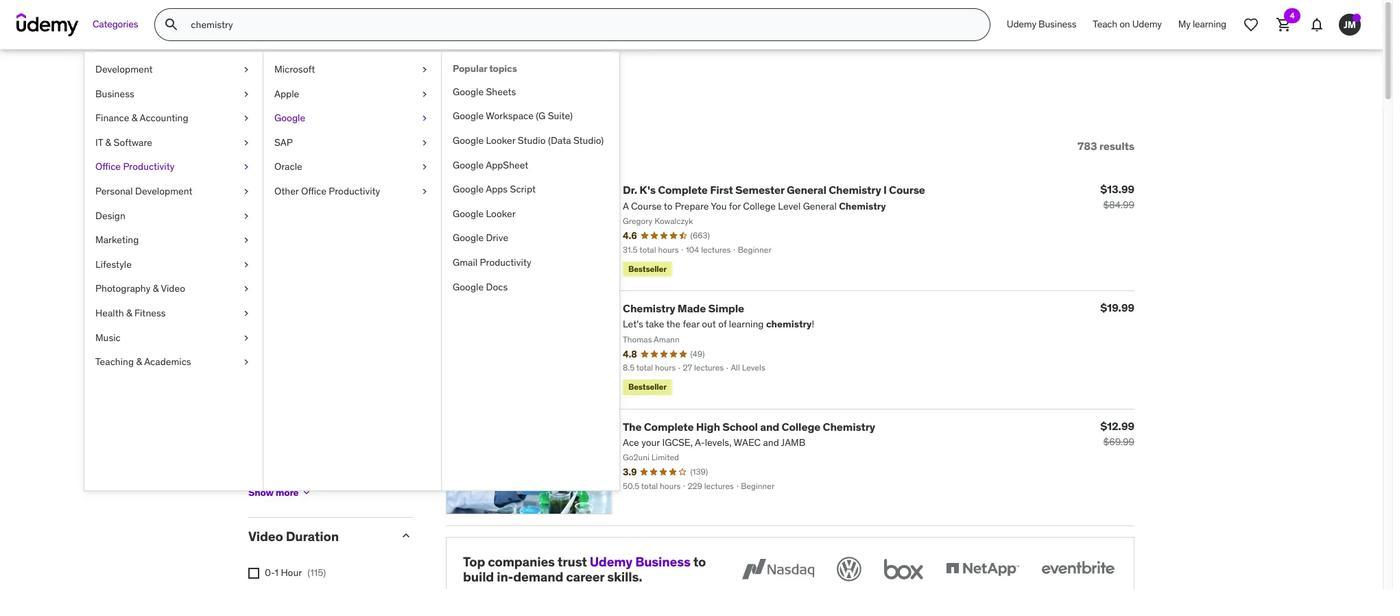 Task type: vqa. For each thing, say whether or not it's contained in the screenshot.
learning
yes



Task type: describe. For each thing, give the bounding box(es) containing it.
microsoft
[[274, 63, 315, 75]]

google docs link
[[442, 275, 619, 300]]

personal development link
[[84, 180, 263, 204]]

xsmall image for other office productivity
[[419, 185, 430, 199]]

wishlist image
[[1243, 16, 1259, 33]]

sap
[[274, 136, 293, 149]]

1 vertical spatial complete
[[644, 420, 694, 434]]

google for google looker studio (data studio)
[[453, 134, 484, 147]]

academics
[[144, 356, 191, 368]]

high
[[696, 420, 720, 434]]

the complete high school and college chemistry
[[623, 420, 875, 434]]

categories
[[93, 18, 138, 30]]

xsmall image for sap
[[419, 136, 430, 150]]

productivity inside "link"
[[329, 185, 380, 198]]

google looker
[[453, 208, 516, 220]]

teaching & academics link
[[84, 351, 263, 375]]

video inside photography & video link
[[161, 283, 185, 295]]

dr.
[[623, 183, 637, 197]]

semester
[[735, 183, 785, 197]]

my learning
[[1178, 18, 1226, 30]]

xsmall image for photography & video
[[241, 283, 252, 296]]

chemistry for the complete high school and college chemistry
[[823, 420, 875, 434]]

language button
[[248, 347, 388, 364]]

photography & video link
[[84, 277, 263, 302]]

video duration button
[[248, 529, 388, 546]]

school
[[722, 420, 758, 434]]

other office productivity
[[274, 185, 380, 198]]

$12.99
[[1100, 419, 1135, 433]]

show
[[248, 487, 274, 499]]

you have alerts image
[[1353, 14, 1361, 22]]

$19.99
[[1100, 301, 1135, 315]]

google drive link
[[442, 227, 619, 251]]

jm
[[1344, 18, 1356, 31]]

apple link
[[263, 82, 441, 106]]

to build in-demand career skills.
[[463, 554, 706, 586]]

filter button
[[248, 125, 309, 168]]

4
[[1290, 10, 1295, 21]]

filter
[[274, 139, 300, 153]]

fitness
[[134, 307, 166, 320]]

design link
[[84, 204, 263, 229]]

k's
[[640, 183, 656, 197]]

& for video
[[153, 283, 159, 295]]

0 vertical spatial business
[[1039, 18, 1076, 30]]

marketing link
[[84, 229, 263, 253]]

oracle link
[[263, 155, 441, 180]]

google appsheet
[[453, 159, 528, 171]]

it
[[95, 136, 103, 149]]

udemy image
[[16, 13, 79, 36]]

"chemistry"
[[402, 81, 527, 109]]

português
[[265, 483, 309, 496]]

i
[[883, 183, 887, 197]]

show more button
[[248, 480, 312, 507]]

development link
[[84, 58, 263, 82]]

demand
[[513, 570, 563, 586]]

chemistry made simple
[[623, 302, 744, 316]]

top companies trust udemy business
[[463, 554, 691, 570]]

teach on udemy
[[1093, 18, 1162, 30]]

microsoft link
[[263, 58, 441, 82]]

google looker link
[[442, 202, 619, 227]]

google sheets
[[453, 86, 516, 98]]

1 vertical spatial development
[[135, 185, 192, 198]]

xsmall image for google
[[419, 112, 430, 125]]

course
[[889, 183, 925, 197]]

photography & video
[[95, 283, 185, 295]]

music link
[[84, 326, 263, 351]]

sheets
[[486, 86, 516, 98]]

office inside "link"
[[301, 185, 326, 198]]

hour
[[281, 567, 302, 580]]

results for 783 results
[[1099, 139, 1135, 153]]

workspace
[[486, 110, 534, 122]]

google for google apps script
[[453, 183, 484, 196]]

nasdaq image
[[739, 555, 818, 585]]

finance
[[95, 112, 129, 124]]

google for google sheets
[[453, 86, 484, 98]]

duration
[[286, 529, 339, 546]]

google drive
[[453, 232, 508, 244]]

0 vertical spatial office
[[95, 161, 121, 173]]

1 horizontal spatial video
[[248, 529, 283, 546]]

& for fitness
[[126, 307, 132, 320]]

(115)
[[307, 567, 326, 580]]

xsmall image for lifestyle
[[241, 258, 252, 272]]

accounting
[[140, 112, 188, 124]]

design
[[95, 210, 125, 222]]

my learning link
[[1170, 8, 1235, 41]]

xsmall image for show more
[[301, 488, 312, 499]]

office productivity
[[95, 161, 175, 173]]

1 horizontal spatial small image
[[399, 530, 413, 544]]

xsmall image for apple
[[419, 88, 430, 101]]

783 results status
[[1078, 139, 1135, 153]]

2 vertical spatial business
[[635, 554, 691, 570]]

it & software link
[[84, 131, 263, 155]]

apple
[[274, 88, 299, 100]]

results for 783 results for "chemistry"
[[292, 81, 364, 109]]

studio
[[518, 134, 546, 147]]

xsmall image for microsoft
[[419, 63, 430, 77]]

personal
[[95, 185, 133, 198]]

companies
[[488, 554, 555, 570]]

netapp image
[[943, 555, 1022, 585]]

2 horizontal spatial udemy
[[1132, 18, 1162, 30]]

jm link
[[1333, 8, 1366, 41]]

(g
[[536, 110, 546, 122]]

$84.99
[[1103, 199, 1135, 212]]

google appsheet link
[[442, 153, 619, 178]]

783 for 783 results for "chemistry"
[[248, 81, 288, 109]]

google element
[[441, 52, 619, 491]]

looker for google looker
[[486, 208, 516, 220]]

on
[[1120, 18, 1130, 30]]

topics
[[489, 62, 517, 75]]



Task type: locate. For each thing, give the bounding box(es) containing it.
chemistry for dr. k's complete first semester general chemistry i course
[[829, 183, 881, 197]]

xsmall image for design
[[241, 210, 252, 223]]

oracle
[[274, 161, 302, 173]]

1 looker from the top
[[486, 134, 515, 147]]

teaching
[[95, 356, 134, 368]]

business up finance
[[95, 88, 134, 100]]

1 horizontal spatial udemy business link
[[999, 8, 1085, 41]]

business link
[[84, 82, 263, 106]]

0 horizontal spatial productivity
[[123, 161, 175, 173]]

0 horizontal spatial business
[[95, 88, 134, 100]]

studio)
[[573, 134, 604, 147]]

google for google workspace (g suite)
[[453, 110, 484, 122]]

0 horizontal spatial 783
[[248, 81, 288, 109]]

development down office productivity link
[[135, 185, 192, 198]]

other office productivity link
[[263, 180, 441, 204]]

video down the lifestyle link
[[161, 283, 185, 295]]

lifestyle link
[[84, 253, 263, 277]]

783 results for "chemistry"
[[248, 81, 527, 109]]

0 vertical spatial complete
[[658, 183, 708, 197]]

4 link
[[1268, 8, 1301, 41]]

0 vertical spatial 783
[[248, 81, 288, 109]]

0 vertical spatial development
[[95, 63, 153, 75]]

teaching & academics
[[95, 356, 191, 368]]

1 vertical spatial business
[[95, 88, 134, 100]]

career
[[566, 570, 604, 586]]

1 vertical spatial chemistry
[[623, 302, 675, 316]]

(data
[[548, 134, 571, 147]]

google down popular
[[453, 86, 484, 98]]

0 horizontal spatial udemy
[[590, 554, 633, 570]]

xsmall image
[[241, 63, 252, 77], [241, 88, 252, 101], [419, 112, 430, 125], [241, 136, 252, 150], [241, 185, 252, 199], [241, 234, 252, 247], [241, 283, 252, 296], [241, 307, 252, 321], [241, 356, 252, 370], [248, 412, 259, 423], [248, 436, 259, 447], [248, 460, 259, 471], [301, 488, 312, 499], [248, 569, 259, 580]]

0 vertical spatial productivity
[[123, 161, 175, 173]]

college
[[782, 420, 821, 434]]

1 horizontal spatial business
[[635, 554, 691, 570]]

box image
[[881, 555, 927, 585]]

ratings
[[248, 195, 295, 212]]

783 inside status
[[1078, 139, 1097, 153]]

0 horizontal spatial office
[[95, 161, 121, 173]]

complete
[[658, 183, 708, 197], [644, 420, 694, 434]]

xsmall image for oracle
[[419, 161, 430, 174]]

google up 'gmail'
[[453, 232, 484, 244]]

notifications image
[[1309, 16, 1325, 33]]

sap link
[[263, 131, 441, 155]]

xsmall image inside other office productivity "link"
[[419, 185, 430, 199]]

783
[[248, 81, 288, 109], [1078, 139, 1097, 153]]

productivity for office productivity
[[123, 161, 175, 173]]

google up the 'google drive' in the left of the page
[[453, 208, 484, 220]]

$69.99
[[1103, 436, 1135, 448]]

google up google apps script
[[453, 159, 484, 171]]

google for google appsheet
[[453, 159, 484, 171]]

& for accounting
[[132, 112, 138, 124]]

google apps script
[[453, 183, 536, 196]]

2 horizontal spatial productivity
[[480, 257, 531, 269]]

complete right k's
[[658, 183, 708, 197]]

2 vertical spatial chemistry
[[823, 420, 875, 434]]

small image inside 'filter' button
[[257, 140, 271, 153]]

more
[[276, 487, 299, 499]]

in-
[[497, 570, 513, 586]]

productivity up personal development
[[123, 161, 175, 173]]

xsmall image inside development link
[[241, 63, 252, 77]]

1 horizontal spatial 783
[[1078, 139, 1097, 153]]

& right finance
[[132, 112, 138, 124]]

office productivity link
[[84, 155, 263, 180]]

0 horizontal spatial small image
[[257, 140, 271, 153]]

made
[[678, 302, 706, 316]]

categories button
[[84, 8, 146, 41]]

Search for anything text field
[[188, 13, 973, 36]]

xsmall image inside microsoft link
[[419, 63, 430, 77]]

apps
[[486, 183, 508, 196]]

volkswagen image
[[834, 555, 864, 585]]

google for google docs
[[453, 281, 484, 293]]

1 vertical spatial office
[[301, 185, 326, 198]]

0 vertical spatial video
[[161, 283, 185, 295]]

xsmall image for business
[[241, 88, 252, 101]]

& up fitness
[[153, 283, 159, 295]]

0 horizontal spatial results
[[292, 81, 364, 109]]

results down microsoft
[[292, 81, 364, 109]]

teach
[[1093, 18, 1117, 30]]

1 vertical spatial small image
[[399, 530, 413, 544]]

xsmall image inside apple link
[[419, 88, 430, 101]]

google link
[[263, 106, 441, 131]]

results up $13.99 on the right of the page
[[1099, 139, 1135, 153]]

popular topics
[[453, 62, 517, 75]]

udemy business link left to
[[590, 554, 691, 570]]

business left teach
[[1039, 18, 1076, 30]]

udemy business
[[1007, 18, 1076, 30]]

xsmall image inside finance & accounting link
[[241, 112, 252, 125]]

1 horizontal spatial results
[[1099, 139, 1135, 153]]

business
[[1039, 18, 1076, 30], [95, 88, 134, 100], [635, 554, 691, 570]]

xsmall image inside music link
[[241, 332, 252, 345]]

xsmall image inside 'personal development' link
[[241, 185, 252, 199]]

to
[[693, 554, 706, 570]]

health
[[95, 307, 124, 320]]

submit search image
[[163, 16, 180, 33]]

& right teaching at the left bottom
[[136, 356, 142, 368]]

chemistry right college
[[823, 420, 875, 434]]

video up 0-
[[248, 529, 283, 546]]

google for google looker
[[453, 208, 484, 220]]

udemy business link left teach
[[999, 8, 1085, 41]]

1 horizontal spatial udemy
[[1007, 18, 1036, 30]]

dr. k's complete first semester general chemistry i course link
[[623, 183, 925, 197]]

learning
[[1193, 18, 1226, 30]]

xsmall image for office productivity
[[241, 161, 252, 174]]

783 results
[[1078, 139, 1135, 153]]

2 vertical spatial productivity
[[480, 257, 531, 269]]

looker up drive
[[486, 208, 516, 220]]

for
[[368, 81, 397, 109]]

suite)
[[548, 110, 573, 122]]

productivity inside google element
[[480, 257, 531, 269]]

other
[[274, 185, 299, 198]]

1 vertical spatial looker
[[486, 208, 516, 220]]

general
[[787, 183, 826, 197]]

0 vertical spatial small image
[[257, 140, 271, 153]]

small image
[[257, 140, 271, 153], [399, 530, 413, 544]]

2 horizontal spatial business
[[1039, 18, 1076, 30]]

google workspace (g suite) link
[[442, 105, 619, 129]]

xsmall image inside oracle link
[[419, 161, 430, 174]]

my
[[1178, 18, 1191, 30]]

chemistry left i
[[829, 183, 881, 197]]

google left apps on the top
[[453, 183, 484, 196]]

software
[[114, 136, 152, 149]]

finance & accounting link
[[84, 106, 263, 131]]

google for google drive
[[453, 232, 484, 244]]

google down 'gmail'
[[453, 281, 484, 293]]

xsmall image
[[419, 63, 430, 77], [419, 88, 430, 101], [241, 112, 252, 125], [419, 136, 430, 150], [241, 161, 252, 174], [419, 161, 430, 174], [419, 185, 430, 199], [241, 210, 252, 223], [241, 258, 252, 272], [241, 332, 252, 345], [248, 387, 259, 398]]

0 vertical spatial chemistry
[[829, 183, 881, 197]]

chemistry
[[829, 183, 881, 197], [623, 302, 675, 316], [823, 420, 875, 434]]

ratings button
[[248, 195, 388, 212]]

xsmall image for development
[[241, 63, 252, 77]]

google up google appsheet
[[453, 134, 484, 147]]

1
[[275, 567, 279, 580]]

xsmall image inside office productivity link
[[241, 161, 252, 174]]

show more
[[248, 487, 299, 499]]

1 vertical spatial video
[[248, 529, 283, 546]]

& for software
[[105, 136, 111, 149]]

the
[[623, 420, 642, 434]]

business left to
[[635, 554, 691, 570]]

results inside status
[[1099, 139, 1135, 153]]

google for google
[[274, 112, 305, 124]]

xsmall image for music
[[241, 332, 252, 345]]

xsmall image for health & fitness
[[241, 307, 252, 321]]

xsmall image for marketing
[[241, 234, 252, 247]]

xsmall image inside business link
[[241, 88, 252, 101]]

office up personal
[[95, 161, 121, 173]]

xsmall image inside teaching & academics 'link'
[[241, 356, 252, 370]]

1 vertical spatial results
[[1099, 139, 1135, 153]]

health & fitness
[[95, 307, 166, 320]]

photography
[[95, 283, 150, 295]]

xsmall image inside show more button
[[301, 488, 312, 499]]

& right health
[[126, 307, 132, 320]]

783 for 783 results
[[1078, 139, 1097, 153]]

productivity down oracle link
[[329, 185, 380, 198]]

dr. k's complete first semester general chemistry i course
[[623, 183, 925, 197]]

xsmall image inside marketing 'link'
[[241, 234, 252, 247]]

xsmall image inside it & software link
[[241, 136, 252, 150]]

teach on udemy link
[[1085, 8, 1170, 41]]

0 vertical spatial looker
[[486, 134, 515, 147]]

0-
[[265, 567, 275, 580]]

top
[[463, 554, 485, 570]]

shopping cart with 4 items image
[[1276, 16, 1292, 33]]

google looker studio (data studio)
[[453, 134, 604, 147]]

xsmall image inside sap link
[[419, 136, 430, 150]]

google down the "apple"
[[274, 112, 305, 124]]

looker up appsheet
[[486, 134, 515, 147]]

xsmall image for it & software
[[241, 136, 252, 150]]

0 horizontal spatial video
[[161, 283, 185, 295]]

& inside 'link'
[[136, 356, 142, 368]]

xsmall image for personal development
[[241, 185, 252, 199]]

chemistry left made
[[623, 302, 675, 316]]

gmail productivity
[[453, 257, 531, 269]]

first
[[710, 183, 733, 197]]

1 vertical spatial productivity
[[329, 185, 380, 198]]

& for academics
[[136, 356, 142, 368]]

$13.99
[[1100, 183, 1135, 196]]

xsmall image for finance & accounting
[[241, 112, 252, 125]]

0 horizontal spatial udemy business link
[[590, 554, 691, 570]]

simple
[[708, 302, 744, 316]]

1 horizontal spatial productivity
[[329, 185, 380, 198]]

productivity down drive
[[480, 257, 531, 269]]

xsmall image for teaching & academics
[[241, 356, 252, 370]]

build
[[463, 570, 494, 586]]

skills.
[[607, 570, 642, 586]]

looker for google looker studio (data studio)
[[486, 134, 515, 147]]

xsmall image inside google link
[[419, 112, 430, 125]]

gmail
[[453, 257, 478, 269]]

marketing
[[95, 234, 139, 246]]

google looker studio (data studio) link
[[442, 129, 619, 153]]

2 looker from the top
[[486, 208, 516, 220]]

$12.99 $69.99
[[1100, 419, 1135, 448]]

development
[[95, 63, 153, 75], [135, 185, 192, 198]]

0 vertical spatial udemy business link
[[999, 8, 1085, 41]]

complete right the
[[644, 420, 694, 434]]

eventbrite image
[[1039, 555, 1117, 585]]

productivity for gmail productivity
[[480, 257, 531, 269]]

google down "chemistry"
[[453, 110, 484, 122]]

& right "it"
[[105, 136, 111, 149]]

xsmall image inside the lifestyle link
[[241, 258, 252, 272]]

0 vertical spatial results
[[292, 81, 364, 109]]

1 vertical spatial udemy business link
[[590, 554, 691, 570]]

development down categories dropdown button
[[95, 63, 153, 75]]

1 vertical spatial 783
[[1078, 139, 1097, 153]]

script
[[510, 183, 536, 196]]

1 horizontal spatial office
[[301, 185, 326, 198]]

office right 'other'
[[301, 185, 326, 198]]

xsmall image inside the health & fitness link
[[241, 307, 252, 321]]

$13.99 $84.99
[[1100, 183, 1135, 212]]

xsmall image inside photography & video link
[[241, 283, 252, 296]]

video duration
[[248, 529, 339, 546]]

xsmall image inside design link
[[241, 210, 252, 223]]



